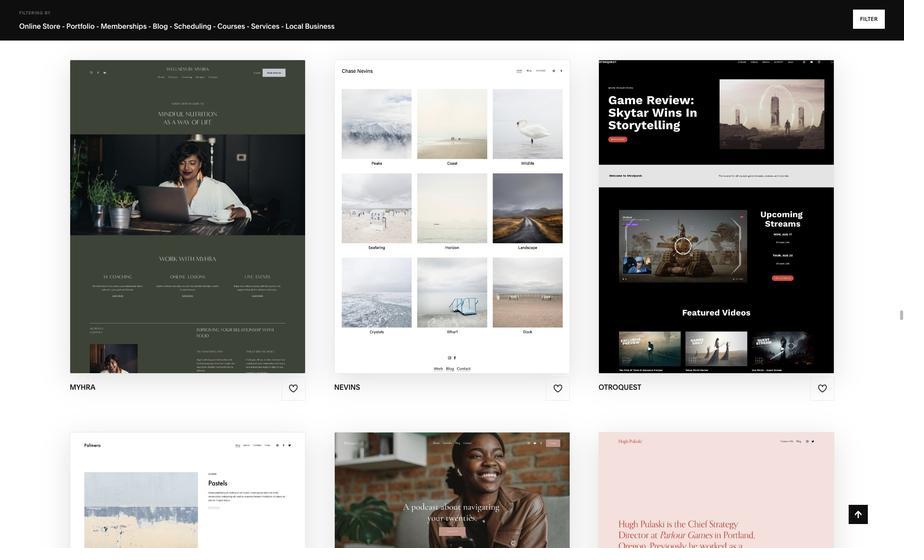 Task type: vqa. For each thing, say whether or not it's contained in the screenshot.
the middle 'Otroquest'
yes



Task type: describe. For each thing, give the bounding box(es) containing it.
preview myhra link
[[152, 210, 224, 234]]

online
[[19, 22, 41, 31]]

filtering
[[19, 10, 43, 15]]

preview nevins
[[416, 217, 489, 227]]

services
[[251, 22, 280, 31]]

by
[[45, 10, 51, 15]]

add nevins to your favorites list image
[[554, 384, 563, 394]]

with for otroquest
[[688, 200, 710, 210]]

with for nevins
[[434, 200, 456, 210]]

start for preview myhra
[[141, 200, 167, 210]]

paloma image
[[335, 433, 570, 548]]

start with nevins
[[405, 200, 490, 210]]

memberships
[[101, 22, 147, 31]]

store
[[43, 22, 60, 31]]

2 - from the left
[[96, 22, 99, 31]]

pulaski image
[[600, 433, 835, 548]]

7 - from the left
[[281, 22, 284, 31]]

courses
[[218, 22, 245, 31]]

filtering by
[[19, 10, 51, 15]]

1 - from the left
[[62, 22, 65, 31]]

preview myhra
[[152, 217, 224, 227]]

nevins inside button
[[458, 200, 490, 210]]

add myhra to your favorites list image
[[289, 384, 298, 394]]

with for myhra
[[169, 200, 191, 210]]

start with otroquest
[[660, 200, 765, 210]]

preview otroquest
[[671, 217, 764, 227]]

preview otroquest link
[[671, 210, 764, 234]]

preview nevins link
[[416, 210, 489, 234]]

preview for preview otroquest
[[671, 217, 709, 227]]

myhra image
[[70, 60, 305, 374]]

start with otroquest button
[[660, 193, 774, 217]]



Task type: locate. For each thing, give the bounding box(es) containing it.
0 vertical spatial myhra
[[194, 200, 225, 210]]

2 vertical spatial myhra
[[70, 383, 96, 392]]

0 vertical spatial otroquest
[[712, 200, 765, 210]]

filter button
[[854, 10, 886, 29]]

add otroquest to your favorites list image
[[818, 384, 828, 394]]

1 horizontal spatial preview
[[416, 217, 454, 227]]

preview for preview nevins
[[416, 217, 454, 227]]

back to top image
[[854, 510, 864, 520]]

- left local
[[281, 22, 284, 31]]

2 with from the left
[[434, 200, 456, 210]]

with
[[169, 200, 191, 210], [434, 200, 456, 210], [688, 200, 710, 210]]

otroquest image
[[600, 60, 835, 374]]

0 horizontal spatial start
[[141, 200, 167, 210]]

start for preview nevins
[[405, 200, 432, 210]]

nevins
[[458, 200, 490, 210], [457, 217, 489, 227], [334, 383, 360, 392]]

blog
[[153, 22, 168, 31]]

preview
[[152, 217, 190, 227], [416, 217, 454, 227], [671, 217, 709, 227]]

-
[[62, 22, 65, 31], [96, 22, 99, 31], [148, 22, 151, 31], [170, 22, 172, 31], [213, 22, 216, 31], [247, 22, 250, 31], [281, 22, 284, 31]]

start with nevins button
[[405, 193, 499, 217]]

- right blog
[[170, 22, 172, 31]]

1 vertical spatial otroquest
[[711, 217, 764, 227]]

start inside start with otroquest button
[[660, 200, 686, 210]]

- right courses
[[247, 22, 250, 31]]

1 start from the left
[[141, 200, 167, 210]]

with inside button
[[688, 200, 710, 210]]

preview for preview myhra
[[152, 217, 190, 227]]

2 preview from the left
[[416, 217, 454, 227]]

preview down start with nevins
[[416, 217, 454, 227]]

otroquest
[[712, 200, 765, 210], [711, 217, 764, 227], [599, 383, 642, 392]]

- right store on the left of page
[[62, 22, 65, 31]]

5 - from the left
[[213, 22, 216, 31]]

myhra inside button
[[194, 200, 225, 210]]

2 horizontal spatial start
[[660, 200, 686, 210]]

start with myhra
[[141, 200, 225, 210]]

start inside 'start with myhra' button
[[141, 200, 167, 210]]

start with myhra button
[[141, 193, 235, 217]]

local
[[286, 22, 304, 31]]

otroquest inside button
[[712, 200, 765, 210]]

1 horizontal spatial with
[[434, 200, 456, 210]]

start for preview otroquest
[[660, 200, 686, 210]]

palmera image
[[70, 433, 305, 548]]

myhra
[[194, 200, 225, 210], [192, 217, 224, 227], [70, 383, 96, 392]]

filter
[[861, 16, 879, 22]]

3 start from the left
[[660, 200, 686, 210]]

0 horizontal spatial preview
[[152, 217, 190, 227]]

online store - portfolio - memberships - blog - scheduling - courses - services - local business
[[19, 22, 335, 31]]

1 vertical spatial myhra
[[192, 217, 224, 227]]

0 vertical spatial nevins
[[458, 200, 490, 210]]

with up preview myhra
[[169, 200, 191, 210]]

3 with from the left
[[688, 200, 710, 210]]

nevins image
[[335, 60, 570, 374]]

preview down start with otroquest
[[671, 217, 709, 227]]

0 horizontal spatial with
[[169, 200, 191, 210]]

with up preview nevins
[[434, 200, 456, 210]]

1 with from the left
[[169, 200, 191, 210]]

preview down the start with myhra
[[152, 217, 190, 227]]

3 preview from the left
[[671, 217, 709, 227]]

- left courses
[[213, 22, 216, 31]]

- left blog
[[148, 22, 151, 31]]

- right portfolio
[[96, 22, 99, 31]]

2 start from the left
[[405, 200, 432, 210]]

1 preview from the left
[[152, 217, 190, 227]]

4 - from the left
[[170, 22, 172, 31]]

portfolio
[[66, 22, 95, 31]]

start inside start with nevins button
[[405, 200, 432, 210]]

3 - from the left
[[148, 22, 151, 31]]

2 horizontal spatial with
[[688, 200, 710, 210]]

with up preview otroquest
[[688, 200, 710, 210]]

2 vertical spatial otroquest
[[599, 383, 642, 392]]

1 vertical spatial nevins
[[457, 217, 489, 227]]

1 horizontal spatial start
[[405, 200, 432, 210]]

2 horizontal spatial preview
[[671, 217, 709, 227]]

6 - from the left
[[247, 22, 250, 31]]

scheduling
[[174, 22, 212, 31]]

2 vertical spatial nevins
[[334, 383, 360, 392]]

business
[[305, 22, 335, 31]]

start
[[141, 200, 167, 210], [405, 200, 432, 210], [660, 200, 686, 210]]



